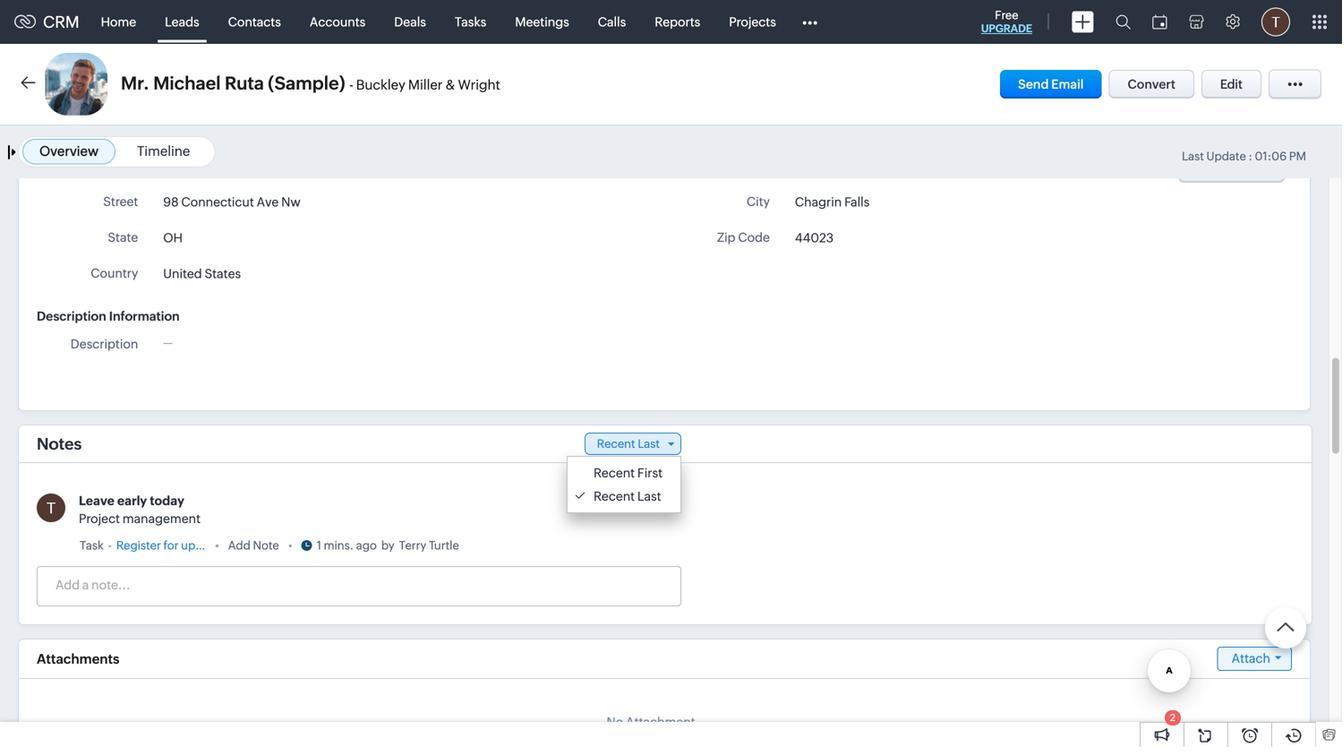 Task type: describe. For each thing, give the bounding box(es) containing it.
2 • from the left
[[288, 539, 293, 552]]

states
[[205, 267, 241, 281]]

contacts link
[[214, 0, 295, 43]]

mr.
[[121, 73, 149, 94]]

1 mins. ago
[[317, 539, 377, 552]]

search element
[[1106, 0, 1142, 44]]

home link
[[87, 0, 151, 43]]

zip
[[717, 230, 736, 245]]

send email
[[1019, 77, 1085, 91]]

description information
[[37, 309, 180, 323]]

connecticut
[[181, 195, 254, 209]]

reports link
[[641, 0, 715, 43]]

mr. michael ruta (sample) - buckley miller & wright
[[121, 73, 501, 94]]

2 vertical spatial recent
[[594, 489, 635, 503]]

&
[[446, 77, 456, 93]]

0 vertical spatial last
[[1183, 150, 1205, 163]]

calls link
[[584, 0, 641, 43]]

leads link
[[151, 0, 214, 43]]

attach link
[[1218, 647, 1293, 671]]

chagrin
[[795, 195, 842, 209]]

1 vertical spatial recent last
[[594, 489, 662, 503]]

description for description information
[[37, 309, 106, 323]]

country
[[91, 266, 138, 280]]

meetings link
[[501, 0, 584, 43]]

accounts link
[[295, 0, 380, 43]]

attach
[[1232, 651, 1271, 666]]

01:06
[[1256, 150, 1288, 163]]

edit button
[[1202, 70, 1262, 99]]

chagrin falls
[[795, 195, 870, 209]]

wright
[[458, 77, 501, 93]]

home
[[101, 15, 136, 29]]

44023
[[795, 231, 834, 245]]

2
[[1171, 712, 1176, 723]]

timeline
[[137, 143, 190, 159]]

code
[[739, 230, 770, 245]]

united states
[[163, 267, 241, 281]]

buckley
[[356, 77, 406, 93]]

email
[[1052, 77, 1085, 91]]

1 • from the left
[[215, 539, 219, 552]]

upgrade
[[982, 22, 1033, 34]]

98 connecticut ave nw
[[163, 195, 301, 209]]

management
[[123, 512, 201, 526]]

contacts
[[228, 15, 281, 29]]

leads
[[165, 15, 199, 29]]

task
[[80, 539, 104, 552]]

street
[[103, 194, 138, 209]]

city
[[747, 194, 770, 209]]

pm
[[1290, 150, 1307, 163]]

2 vertical spatial last
[[638, 489, 662, 503]]

add
[[228, 539, 251, 552]]

0 vertical spatial recent last
[[597, 437, 660, 451]]

meetings
[[515, 15, 570, 29]]

mins.
[[324, 539, 354, 552]]

project
[[79, 512, 120, 526]]



Task type: locate. For each thing, give the bounding box(es) containing it.
recent last down recent first at the bottom left of the page
[[594, 489, 662, 503]]

0 vertical spatial description
[[37, 309, 106, 323]]

last left update
[[1183, 150, 1205, 163]]

by
[[382, 539, 395, 552]]

0 vertical spatial -
[[349, 77, 354, 93]]

leave early today project management
[[79, 494, 201, 526]]

information
[[109, 309, 180, 323]]

1 horizontal spatial •
[[288, 539, 293, 552]]

ago
[[356, 539, 377, 552]]

today
[[150, 494, 185, 508]]

calendar image
[[1153, 15, 1168, 29]]

1
[[317, 539, 322, 552]]

nw
[[281, 195, 301, 209]]

note
[[253, 539, 279, 552]]

falls
[[845, 195, 870, 209]]

Other Modules field
[[791, 8, 829, 36]]

attachment
[[626, 715, 696, 729]]

1 vertical spatial description
[[71, 337, 138, 351]]

send
[[1019, 77, 1050, 91]]

last update : 01:06 pm
[[1183, 150, 1307, 163]]

description down country
[[37, 309, 106, 323]]

description
[[37, 309, 106, 323], [71, 337, 138, 351]]

crm link
[[14, 13, 79, 31]]

(sample)
[[268, 73, 346, 94]]

update
[[1207, 150, 1247, 163]]

tasks
[[455, 15, 487, 29]]

description down description information
[[71, 337, 138, 351]]

oh
[[163, 231, 183, 245]]

united
[[163, 267, 202, 281]]

- right task
[[108, 539, 112, 552]]

ave
[[257, 195, 279, 209]]

-
[[349, 77, 354, 93], [108, 539, 112, 552]]

calls
[[598, 15, 626, 29]]

Add a note... field
[[38, 576, 680, 594]]

terry
[[399, 539, 427, 552]]

last up first at the bottom left of page
[[638, 437, 660, 451]]

deals link
[[380, 0, 441, 43]]

• add note •
[[215, 539, 293, 552]]

description for description
[[71, 337, 138, 351]]

task -
[[80, 539, 112, 552]]

convert
[[1128, 77, 1176, 91]]

free
[[996, 9, 1019, 22]]

- left "buckley"
[[349, 77, 354, 93]]

1 horizontal spatial -
[[349, 77, 354, 93]]

1 vertical spatial -
[[108, 539, 112, 552]]

recent left first at the bottom left of page
[[594, 466, 635, 480]]

free upgrade
[[982, 9, 1033, 34]]

add note link
[[228, 537, 279, 555]]

recent last up recent first at the bottom left of the page
[[597, 437, 660, 451]]

0 vertical spatial recent
[[597, 437, 636, 451]]

first
[[638, 466, 663, 480]]

:
[[1249, 150, 1253, 163]]

1 vertical spatial recent
[[594, 466, 635, 480]]

state
[[108, 230, 138, 245]]

profile element
[[1252, 0, 1302, 43]]

miller
[[408, 77, 443, 93]]

98
[[163, 195, 179, 209]]

overview
[[39, 143, 99, 159]]

create menu element
[[1062, 0, 1106, 43]]

0 horizontal spatial •
[[215, 539, 219, 552]]

leave
[[79, 494, 115, 508]]

• right note
[[288, 539, 293, 552]]

profile image
[[1262, 8, 1291, 36]]

reports
[[655, 15, 701, 29]]

• left 'add'
[[215, 539, 219, 552]]

create menu image
[[1072, 11, 1095, 33]]

by terry turtle
[[382, 539, 459, 552]]

recent first
[[594, 466, 663, 480]]

convert button
[[1110, 70, 1195, 99]]

search image
[[1116, 14, 1132, 30]]

projects link
[[715, 0, 791, 43]]

no
[[607, 715, 624, 729]]

deals
[[394, 15, 426, 29]]

attachments
[[37, 651, 120, 667]]

ruta
[[225, 73, 264, 94]]

michael
[[153, 73, 221, 94]]

recent up recent first at the bottom left of the page
[[597, 437, 636, 451]]

projects
[[729, 15, 777, 29]]

last down first at the bottom left of page
[[638, 489, 662, 503]]

1 vertical spatial last
[[638, 437, 660, 451]]

recent for recent last
[[594, 466, 635, 480]]

notes
[[37, 435, 82, 453]]

crm
[[43, 13, 79, 31]]

send email button
[[1001, 70, 1102, 99]]

timeline link
[[137, 143, 190, 159]]

edit
[[1221, 77, 1244, 91]]

zip code
[[717, 230, 770, 245]]

overview link
[[39, 143, 99, 159]]

turtle
[[429, 539, 459, 552]]

recent
[[597, 437, 636, 451], [594, 466, 635, 480], [594, 489, 635, 503]]

- inside mr. michael ruta (sample) - buckley miller & wright
[[349, 77, 354, 93]]

accounts
[[310, 15, 366, 29]]

recent for notes
[[597, 437, 636, 451]]

early
[[117, 494, 147, 508]]

no attachment
[[607, 715, 696, 729]]

recent down recent first at the bottom left of the page
[[594, 489, 635, 503]]

tasks link
[[441, 0, 501, 43]]

0 horizontal spatial -
[[108, 539, 112, 552]]



Task type: vqa. For each thing, say whether or not it's contained in the screenshot.


